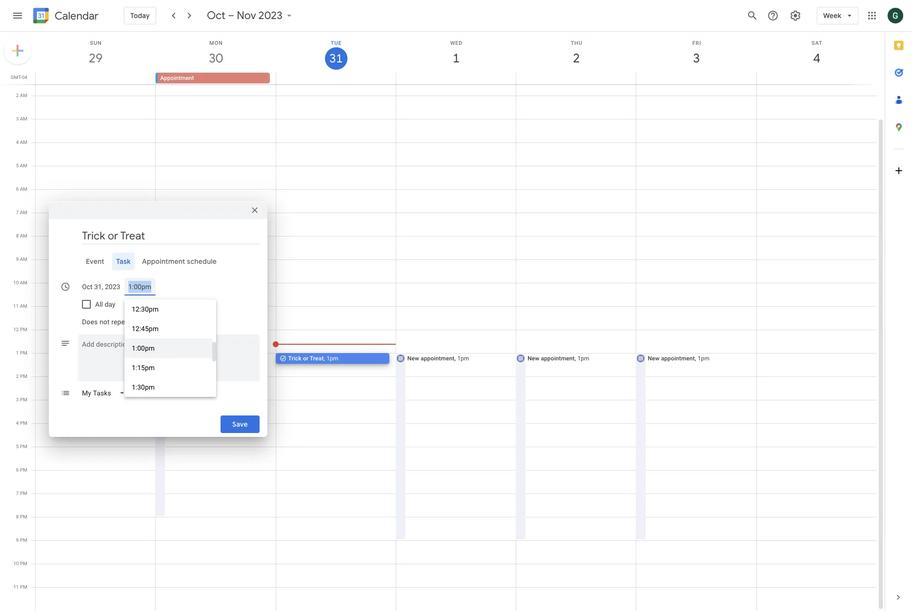 Task type: locate. For each thing, give the bounding box(es) containing it.
1:00pm option
[[124, 339, 212, 358]]

5 am from the top
[[20, 186, 27, 192]]

6 am
[[16, 186, 27, 192]]

5 pm
[[16, 444, 27, 450]]

pm for 4 pm
[[20, 421, 27, 426]]

8 up the 9 pm
[[16, 514, 19, 520]]

10 pm from the top
[[20, 538, 27, 543]]

day
[[105, 301, 115, 308]]

5
[[16, 163, 19, 168], [16, 444, 19, 450]]

,
[[214, 355, 215, 362], [324, 355, 325, 362], [455, 355, 456, 362], [575, 355, 576, 362], [695, 355, 696, 362]]

10 am from the top
[[20, 304, 27, 309]]

0 vertical spatial 4
[[813, 50, 820, 66]]

1 down wed
[[452, 50, 459, 66]]

9 up 10 pm
[[16, 538, 19, 543]]

4 1pm from the left
[[578, 355, 589, 362]]

2 up 3 pm
[[16, 374, 19, 379]]

trick or treat , 1pm
[[288, 355, 338, 362]]

pm for 9 pm
[[20, 538, 27, 543]]

wed 1
[[450, 40, 463, 66]]

main drawer image
[[12, 10, 23, 21]]

pm down 10 pm
[[20, 585, 27, 590]]

2 5 from the top
[[16, 444, 19, 450]]

9 am from the top
[[20, 280, 27, 286]]

tue
[[331, 40, 342, 46]]

2 vertical spatial 4
[[16, 421, 19, 426]]

2 vertical spatial 3
[[16, 397, 19, 403]]

pm for 12 pm
[[20, 327, 27, 332]]

2 8 from the top
[[16, 514, 19, 520]]

1 9 from the top
[[16, 257, 19, 262]]

event
[[86, 257, 104, 266]]

gmt-04
[[11, 75, 27, 80]]

fri 3
[[692, 40, 701, 66]]

1 10 from the top
[[13, 280, 19, 286]]

am
[[20, 93, 27, 98], [20, 116, 27, 122], [20, 140, 27, 145], [20, 163, 27, 168], [20, 186, 27, 192], [20, 210, 27, 215], [20, 233, 27, 239], [20, 257, 27, 262], [20, 280, 27, 286], [20, 304, 27, 309]]

6 am from the top
[[20, 210, 27, 215]]

1 vertical spatial 11
[[13, 585, 19, 590]]

4 for 4 am
[[16, 140, 19, 145]]

9 pm
[[16, 538, 27, 543]]

am up 8 am
[[20, 210, 27, 215]]

1 vertical spatial 2
[[16, 93, 19, 98]]

1 appointment from the left
[[180, 355, 214, 362]]

4 appointment from the left
[[661, 355, 695, 362]]

2 new from the left
[[407, 355, 419, 362]]

0 vertical spatial appointment
[[160, 75, 194, 82]]

5 pm from the top
[[20, 421, 27, 426]]

today
[[130, 11, 150, 20]]

4 pm from the top
[[20, 397, 27, 403]]

6 pm
[[16, 468, 27, 473]]

am up 9 am
[[20, 233, 27, 239]]

1
[[452, 50, 459, 66], [16, 350, 19, 356]]

12 pm from the top
[[20, 585, 27, 590]]

4 new from the left
[[648, 355, 660, 362]]

mon 30
[[208, 40, 223, 66]]

0 vertical spatial 5
[[16, 163, 19, 168]]

pm up 2 pm
[[20, 350, 27, 356]]

am for 9 am
[[20, 257, 27, 262]]

9 up 10 am
[[16, 257, 19, 262]]

3 down 2 pm
[[16, 397, 19, 403]]

8 up 9 am
[[16, 233, 19, 239]]

1 vertical spatial appointment
[[142, 257, 185, 266]]

6
[[16, 186, 19, 192], [16, 468, 19, 473]]

4 down 3 am
[[16, 140, 19, 145]]

7 pm from the top
[[20, 468, 27, 473]]

pm up 6 pm at the bottom
[[20, 444, 27, 450]]

2 link
[[565, 47, 588, 70]]

2 down the gmt-
[[16, 93, 19, 98]]

am for 8 am
[[20, 233, 27, 239]]

0 vertical spatial 9
[[16, 257, 19, 262]]

5 up 6 pm at the bottom
[[16, 444, 19, 450]]

11 pm from the top
[[20, 561, 27, 567]]

1 vertical spatial 5
[[16, 444, 19, 450]]

8 am
[[16, 233, 27, 239]]

grid
[[0, 32, 885, 612]]

10 up 11 am
[[13, 280, 19, 286]]

1 vertical spatial 1
[[16, 350, 19, 356]]

1 11 from the top
[[13, 304, 19, 309]]

pm up the 8 pm
[[20, 491, 27, 496]]

row
[[31, 49, 877, 612]]

tab list
[[885, 32, 912, 584], [57, 253, 260, 270]]

3
[[693, 50, 700, 66], [16, 116, 19, 122], [16, 397, 19, 403]]

9 pm from the top
[[20, 514, 27, 520]]

am down 3 am
[[20, 140, 27, 145]]

11 down 10 pm
[[13, 585, 19, 590]]

2 9 from the top
[[16, 538, 19, 543]]

appointment inside row
[[160, 75, 194, 82]]

pm down the 8 pm
[[20, 538, 27, 543]]

new appointment , 1pm
[[167, 355, 229, 362], [407, 355, 469, 362], [528, 355, 589, 362], [648, 355, 710, 362]]

1 vertical spatial 4
[[16, 140, 19, 145]]

7 up the 8 pm
[[16, 491, 19, 496]]

4 inside sat 4
[[813, 50, 820, 66]]

am down 8 am
[[20, 257, 27, 262]]

week
[[823, 11, 841, 20]]

9
[[16, 257, 19, 262], [16, 538, 19, 543]]

0 vertical spatial 11
[[13, 304, 19, 309]]

0 vertical spatial 3
[[693, 50, 700, 66]]

appointment
[[180, 355, 214, 362], [421, 355, 455, 362], [541, 355, 575, 362], [661, 355, 695, 362]]

4
[[813, 50, 820, 66], [16, 140, 19, 145], [16, 421, 19, 426]]

6 down 5 pm
[[16, 468, 19, 473]]

cell
[[36, 49, 156, 612], [155, 49, 276, 612], [273, 49, 396, 612], [395, 49, 516, 612], [515, 49, 637, 612], [636, 49, 757, 612], [757, 49, 877, 612], [36, 73, 156, 84], [276, 73, 396, 84], [396, 73, 516, 84], [516, 73, 636, 84], [636, 73, 756, 84], [756, 73, 877, 84]]

4 am from the top
[[20, 163, 27, 168]]

pm
[[20, 327, 27, 332], [20, 350, 27, 356], [20, 374, 27, 379], [20, 397, 27, 403], [20, 421, 27, 426], [20, 444, 27, 450], [20, 468, 27, 473], [20, 491, 27, 496], [20, 514, 27, 520], [20, 538, 27, 543], [20, 561, 27, 567], [20, 585, 27, 590]]

3 am
[[16, 116, 27, 122]]

pm up the 9 pm
[[20, 514, 27, 520]]

3 am from the top
[[20, 140, 27, 145]]

12:30pm option
[[124, 300, 212, 319]]

oct – nov 2023
[[207, 9, 282, 22]]

am up 7 am
[[20, 186, 27, 192]]

1 pm
[[16, 350, 27, 356]]

5 , from the left
[[695, 355, 696, 362]]

1 vertical spatial 7
[[16, 491, 19, 496]]

nov
[[237, 9, 256, 22]]

1:15pm
[[132, 364, 155, 372]]

am for 5 am
[[20, 163, 27, 168]]

pm down 2 pm
[[20, 397, 27, 403]]

am down 2 am on the left of page
[[20, 116, 27, 122]]

2
[[572, 50, 579, 66], [16, 93, 19, 98], [16, 374, 19, 379]]

8 am from the top
[[20, 257, 27, 262]]

1pm
[[217, 355, 229, 362], [327, 355, 338, 362], [457, 355, 469, 362], [578, 355, 589, 362], [698, 355, 710, 362]]

pm for 7 pm
[[20, 491, 27, 496]]

2 am from the top
[[20, 116, 27, 122]]

2 down 'thu'
[[572, 50, 579, 66]]

4 link
[[806, 47, 828, 70]]

11 for 11 am
[[13, 304, 19, 309]]

am up the 12 pm
[[20, 304, 27, 309]]

6 up 7 am
[[16, 186, 19, 192]]

pm right 12
[[20, 327, 27, 332]]

event button
[[82, 253, 108, 270]]

8 for 8 pm
[[16, 514, 19, 520]]

2 7 from the top
[[16, 491, 19, 496]]

tue 31
[[329, 40, 342, 66]]

am for 7 am
[[20, 210, 27, 215]]

mon
[[209, 40, 223, 46]]

0 vertical spatial 8
[[16, 233, 19, 239]]

0 vertical spatial 6
[[16, 186, 19, 192]]

am down 9 am
[[20, 280, 27, 286]]

7 am from the top
[[20, 233, 27, 239]]

0 horizontal spatial tab list
[[57, 253, 260, 270]]

11 for 11 pm
[[13, 585, 19, 590]]

2 pm from the top
[[20, 350, 27, 356]]

am for 6 am
[[20, 186, 27, 192]]

2 10 from the top
[[13, 561, 19, 567]]

all
[[95, 301, 103, 308]]

sat
[[812, 40, 823, 46]]

appointment for appointment schedule
[[142, 257, 185, 266]]

0 vertical spatial 7
[[16, 210, 19, 215]]

12:30pm
[[132, 306, 159, 313]]

2 1pm from the left
[[327, 355, 338, 362]]

11
[[13, 304, 19, 309], [13, 585, 19, 590]]

5 up 6 am
[[16, 163, 19, 168]]

31 link
[[325, 47, 347, 70]]

3 , from the left
[[455, 355, 456, 362]]

2 11 from the top
[[13, 585, 19, 590]]

None field
[[78, 313, 153, 331], [78, 385, 133, 402], [78, 313, 153, 331], [78, 385, 133, 402]]

pm for 1 pm
[[20, 350, 27, 356]]

8 pm from the top
[[20, 491, 27, 496]]

appointment for appointment
[[160, 75, 194, 82]]

1 new appointment , 1pm from the left
[[167, 355, 229, 362]]

am down 04
[[20, 93, 27, 98]]

–
[[228, 9, 234, 22]]

1 vertical spatial 6
[[16, 468, 19, 473]]

am for 3 am
[[20, 116, 27, 122]]

tab list containing event
[[57, 253, 260, 270]]

pm up 3 pm
[[20, 374, 27, 379]]

3 down fri
[[693, 50, 700, 66]]

pm for 8 pm
[[20, 514, 27, 520]]

am for 2 am
[[20, 93, 27, 98]]

2 vertical spatial 2
[[16, 374, 19, 379]]

1 horizontal spatial 1
[[452, 50, 459, 66]]

4 down 3 pm
[[16, 421, 19, 426]]

Add title text field
[[82, 229, 260, 244]]

Start time text field
[[128, 281, 152, 293]]

7
[[16, 210, 19, 215], [16, 491, 19, 496]]

1 vertical spatial 9
[[16, 538, 19, 543]]

0 vertical spatial 10
[[13, 280, 19, 286]]

gmt-
[[11, 75, 22, 80]]

12:45pm option
[[124, 319, 212, 339]]

cell containing trick or treat
[[273, 49, 396, 612]]

pm for 2 pm
[[20, 374, 27, 379]]

11 am
[[13, 304, 27, 309]]

8
[[16, 233, 19, 239], [16, 514, 19, 520]]

1 down 12
[[16, 350, 19, 356]]

1 6 from the top
[[16, 186, 19, 192]]

2 for 2 pm
[[16, 374, 19, 379]]

3 pm from the top
[[20, 374, 27, 379]]

appointment
[[160, 75, 194, 82], [142, 257, 185, 266]]

10 up 11 pm
[[13, 561, 19, 567]]

1 5 from the top
[[16, 163, 19, 168]]

29 link
[[85, 47, 107, 70]]

6 pm from the top
[[20, 444, 27, 450]]

1 7 from the top
[[16, 210, 19, 215]]

pm down the 9 pm
[[20, 561, 27, 567]]

1 pm from the top
[[20, 327, 27, 332]]

pm for 10 pm
[[20, 561, 27, 567]]

0 vertical spatial 2
[[572, 50, 579, 66]]

3 link
[[686, 47, 708, 70]]

11 up 12
[[13, 304, 19, 309]]

1 vertical spatial 8
[[16, 514, 19, 520]]

new
[[167, 355, 179, 362], [407, 355, 419, 362], [528, 355, 539, 362], [648, 355, 660, 362]]

7 up 8 am
[[16, 210, 19, 215]]

3 new appointment , 1pm from the left
[[528, 355, 589, 362]]

sat 4
[[812, 40, 823, 66]]

1 am from the top
[[20, 93, 27, 98]]

1 vertical spatial 3
[[16, 116, 19, 122]]

task
[[116, 257, 131, 266]]

pm down 5 pm
[[20, 468, 27, 473]]

6 for 6 pm
[[16, 468, 19, 473]]

3 for 3 pm
[[16, 397, 19, 403]]

pm down 3 pm
[[20, 421, 27, 426]]

Start date text field
[[82, 281, 121, 293]]

settings menu image
[[790, 10, 801, 21]]

10 am
[[13, 280, 27, 286]]

12
[[13, 327, 19, 332]]

calendar element
[[31, 6, 99, 27]]

2 , from the left
[[324, 355, 325, 362]]

1 vertical spatial 10
[[13, 561, 19, 567]]

2 pm
[[16, 374, 27, 379]]

0 vertical spatial 1
[[452, 50, 459, 66]]

10
[[13, 280, 19, 286], [13, 561, 19, 567]]

1 8 from the top
[[16, 233, 19, 239]]

2 6 from the top
[[16, 468, 19, 473]]

3 for 3 am
[[16, 116, 19, 122]]

am up 6 am
[[20, 163, 27, 168]]

3 down 2 am on the left of page
[[16, 116, 19, 122]]

4 down sat
[[813, 50, 820, 66]]

5 for 5 am
[[16, 163, 19, 168]]



Task type: vqa. For each thing, say whether or not it's contained in the screenshot.
third New appointment , 1pm from the left
yes



Task type: describe. For each thing, give the bounding box(es) containing it.
10 for 10 pm
[[13, 561, 19, 567]]

4 new appointment , 1pm from the left
[[648, 355, 710, 362]]

, inside cell
[[324, 355, 325, 362]]

2 appointment from the left
[[421, 355, 455, 362]]

appointment schedule button
[[138, 253, 221, 270]]

4 , from the left
[[575, 355, 576, 362]]

treat
[[310, 355, 324, 362]]

or
[[303, 355, 309, 362]]

pm for 3 pm
[[20, 397, 27, 403]]

schedule
[[187, 257, 217, 266]]

1:15pm option
[[124, 358, 212, 378]]

30
[[208, 50, 222, 66]]

6 for 6 am
[[16, 186, 19, 192]]

pm for 11 pm
[[20, 585, 27, 590]]

3 pm
[[16, 397, 27, 403]]

1 new from the left
[[167, 355, 179, 362]]

row containing new appointment
[[31, 49, 877, 612]]

29
[[88, 50, 102, 66]]

oct
[[207, 9, 225, 22]]

3 1pm from the left
[[457, 355, 469, 362]]

thu
[[571, 40, 583, 46]]

grid containing 29
[[0, 32, 885, 612]]

sun
[[90, 40, 102, 46]]

5 1pm from the left
[[698, 355, 710, 362]]

1:00pm
[[132, 345, 155, 352]]

9 for 9 pm
[[16, 538, 19, 543]]

9 am
[[16, 257, 27, 262]]

9 for 9 am
[[16, 257, 19, 262]]

thu 2
[[571, 40, 583, 66]]

oct – nov 2023 button
[[203, 9, 298, 22]]

7 am
[[16, 210, 27, 215]]

8 pm
[[16, 514, 27, 520]]

1:30pm option
[[124, 378, 212, 397]]

1 horizontal spatial tab list
[[885, 32, 912, 584]]

appointment row
[[31, 73, 885, 84]]

calendar heading
[[53, 9, 99, 23]]

2 am
[[16, 93, 27, 98]]

1 link
[[445, 47, 468, 70]]

all day
[[95, 301, 115, 308]]

2 inside thu 2
[[572, 50, 579, 66]]

5 am
[[16, 163, 27, 168]]

4 am
[[16, 140, 27, 145]]

wed
[[450, 40, 463, 46]]

2023
[[258, 9, 282, 22]]

1 , from the left
[[214, 355, 215, 362]]

1 1pm from the left
[[217, 355, 229, 362]]

12:45pm
[[132, 325, 159, 333]]

3 new from the left
[[528, 355, 539, 362]]

task button
[[112, 253, 134, 270]]

10 for 10 am
[[13, 280, 19, 286]]

2 new appointment , 1pm from the left
[[407, 355, 469, 362]]

7 for 7 am
[[16, 210, 19, 215]]

3 appointment from the left
[[541, 355, 575, 362]]

11 pm
[[13, 585, 27, 590]]

start time list box
[[124, 300, 216, 397]]

31
[[329, 51, 342, 66]]

2 for 2 am
[[16, 93, 19, 98]]

7 pm
[[16, 491, 27, 496]]

pm for 5 pm
[[20, 444, 27, 450]]

appointment button
[[158, 73, 270, 83]]

trick
[[288, 355, 302, 362]]

am for 10 am
[[20, 280, 27, 286]]

8 for 8 am
[[16, 233, 19, 239]]

1 inside wed 1
[[452, 50, 459, 66]]

1pm inside cell
[[327, 355, 338, 362]]

am for 4 am
[[20, 140, 27, 145]]

pm for 6 pm
[[20, 468, 27, 473]]

appointment schedule
[[142, 257, 217, 266]]

4 pm
[[16, 421, 27, 426]]

today button
[[124, 4, 156, 27]]

5 for 5 pm
[[16, 444, 19, 450]]

04
[[22, 75, 27, 80]]

30 link
[[205, 47, 227, 70]]

12 pm
[[13, 327, 27, 332]]

7 for 7 pm
[[16, 491, 19, 496]]

4 for 4 pm
[[16, 421, 19, 426]]

10 pm
[[13, 561, 27, 567]]

Add description text field
[[78, 339, 260, 374]]

am for 11 am
[[20, 304, 27, 309]]

sun 29
[[88, 40, 102, 66]]

3 inside the fri 3
[[693, 50, 700, 66]]

1:30pm
[[132, 384, 155, 391]]

0 horizontal spatial 1
[[16, 350, 19, 356]]

fri
[[692, 40, 701, 46]]

calendar
[[55, 9, 99, 23]]

week button
[[817, 4, 859, 27]]



